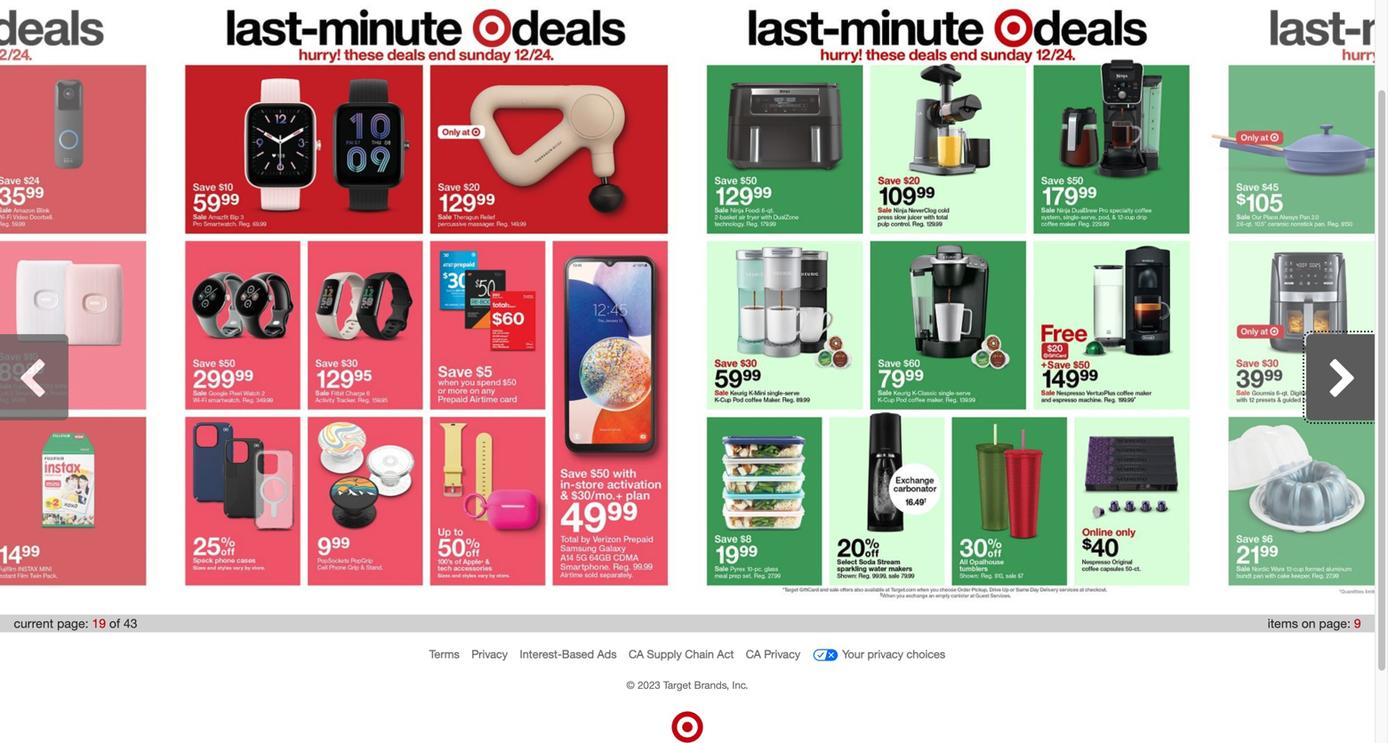 Task type: describe. For each thing, give the bounding box(es) containing it.
ca for ca privacy
[[746, 647, 761, 661]]

current
[[14, 616, 54, 632]]

interest-based ads link
[[520, 647, 617, 661]]

ca supply chain act link
[[629, 647, 734, 661]]

chain
[[685, 647, 714, 661]]

choices
[[907, 647, 946, 661]]

your privacy choices link
[[813, 642, 946, 669]]

interest-based ads
[[520, 647, 617, 661]]

ca privacy link
[[746, 647, 801, 661]]

on
[[1302, 616, 1316, 632]]

43
[[124, 616, 137, 632]]

1 privacy from the left
[[472, 647, 508, 661]]

1 page: from the left
[[57, 616, 89, 632]]

©
[[627, 679, 635, 692]]

target
[[663, 679, 692, 692]]

ca for ca supply chain act
[[629, 647, 644, 661]]

items on page: 9
[[1268, 616, 1361, 632]]

terms link
[[429, 647, 460, 661]]

act
[[717, 647, 734, 661]]

page 19 image
[[166, 0, 688, 606]]

brands,
[[694, 679, 729, 692]]

terms
[[429, 647, 460, 661]]

privacy
[[868, 647, 904, 661]]

items
[[1268, 616, 1298, 632]]

current page: 19 of 43
[[14, 616, 137, 632]]

ccpa image
[[813, 642, 839, 669]]

inc.
[[732, 679, 748, 692]]



Task type: locate. For each thing, give the bounding box(es) containing it.
1 horizontal spatial ca
[[746, 647, 761, 661]]

privacy link
[[472, 647, 508, 661]]

1 ca from the left
[[629, 647, 644, 661]]

privacy left ccpa image
[[764, 647, 801, 661]]

2 privacy from the left
[[764, 647, 801, 661]]

ca privacy
[[746, 647, 801, 661]]

page:
[[57, 616, 89, 632], [1319, 616, 1351, 632]]

supply
[[647, 647, 682, 661]]

ca supply chain act
[[629, 647, 734, 661]]

page 20 image
[[688, 0, 1209, 606]]

interest-
[[520, 647, 562, 661]]

2 ca from the left
[[746, 647, 761, 661]]

9
[[1354, 616, 1361, 632]]

0 horizontal spatial privacy
[[472, 647, 508, 661]]

© 2023 target brands, inc.
[[627, 679, 748, 692]]

based
[[562, 647, 594, 661]]

your privacy choices
[[842, 647, 946, 661]]

0 horizontal spatial ca
[[629, 647, 644, 661]]

ca
[[629, 647, 644, 661], [746, 647, 761, 661]]

ca left supply on the left bottom
[[629, 647, 644, 661]]

2 page: from the left
[[1319, 616, 1351, 632]]

0 horizontal spatial page:
[[57, 616, 89, 632]]

page 18 image
[[0, 0, 166, 606]]

privacy right the terms link
[[472, 647, 508, 661]]

of
[[109, 616, 120, 632]]

page 21 image
[[1209, 0, 1388, 606]]

privacy
[[472, 647, 508, 661], [764, 647, 801, 661]]

page: left 9
[[1319, 616, 1351, 632]]

your
[[842, 647, 865, 661]]

2023
[[638, 679, 661, 692]]

19
[[92, 616, 106, 632]]

1 horizontal spatial privacy
[[764, 647, 801, 661]]

ads
[[597, 647, 617, 661]]

ca right "act" at right
[[746, 647, 761, 661]]

page: left 19
[[57, 616, 89, 632]]

1 horizontal spatial page:
[[1319, 616, 1351, 632]]



Task type: vqa. For each thing, say whether or not it's contained in the screenshot.
1st Privacy
yes



